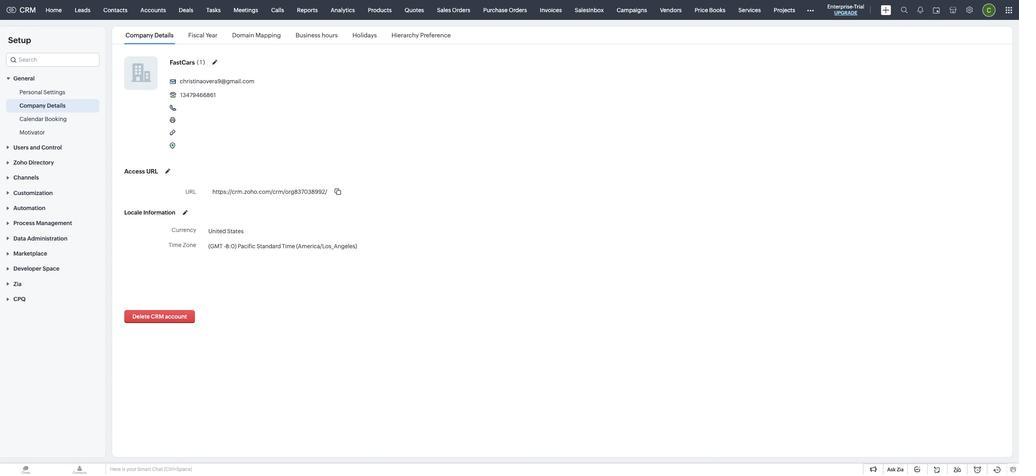 Task type: locate. For each thing, give the bounding box(es) containing it.
leads link
[[68, 0, 97, 20]]

company details link down personal settings link
[[20, 102, 66, 110]]

0 vertical spatial company details
[[126, 32, 174, 39]]

profile image
[[983, 3, 996, 16]]

details down accounts link
[[155, 32, 174, 39]]

orders for purchase orders
[[509, 7, 527, 13]]

list
[[118, 26, 458, 44]]

contacts link
[[97, 0, 134, 20]]

crm right the delete
[[151, 313, 164, 320]]

salesinbox
[[575, 7, 604, 13]]

calls
[[271, 7, 284, 13]]

details inside 'list'
[[155, 32, 174, 39]]

motivator link
[[20, 129, 45, 137]]

details up booking
[[47, 103, 66, 109]]

year
[[206, 32, 218, 39]]

(gmt
[[208, 243, 223, 249]]

hierarchy preference link
[[390, 32, 452, 39]]

information
[[143, 209, 175, 216]]

8:0)
[[226, 243, 237, 249]]

company details down personal settings link
[[20, 103, 66, 109]]

is
[[122, 466, 125, 472]]

purchase
[[483, 7, 508, 13]]

meetings link
[[227, 0, 265, 20]]

zia inside dropdown button
[[13, 281, 22, 287]]

personal settings
[[20, 89, 65, 96]]

company details down accounts on the top left of the page
[[126, 32, 174, 39]]

company details link down accounts on the top left of the page
[[124, 32, 175, 39]]

0 horizontal spatial url
[[146, 168, 158, 175]]

calendar booking
[[20, 116, 67, 122]]

2 orders from the left
[[509, 7, 527, 13]]

channels
[[13, 174, 39, 181]]

process management button
[[0, 215, 106, 231]]

zia right ask at the right of the page
[[897, 467, 904, 473]]

crm
[[20, 6, 36, 14], [151, 313, 164, 320]]

company inside 'list'
[[126, 32, 153, 39]]

orders for sales orders
[[452, 7, 470, 13]]

)
[[203, 59, 205, 65]]

hierarchy
[[392, 32, 419, 39]]

details
[[155, 32, 174, 39], [47, 103, 66, 109]]

details inside general region
[[47, 103, 66, 109]]

(ctrl+space)
[[164, 466, 192, 472]]

0 vertical spatial company
[[126, 32, 153, 39]]

0 horizontal spatial orders
[[452, 7, 470, 13]]

1
[[200, 59, 202, 65]]

quotes
[[405, 7, 424, 13]]

0 horizontal spatial zia
[[13, 281, 22, 287]]

access url
[[124, 168, 158, 175]]

orders right purchase
[[509, 7, 527, 13]]

1 horizontal spatial zia
[[897, 467, 904, 473]]

1 horizontal spatial url
[[186, 189, 196, 195]]

salesinbox link
[[569, 0, 611, 20]]

general button
[[0, 71, 106, 86]]

here is your smart chat (ctrl+space)
[[110, 466, 192, 472]]

hierarchy preference
[[392, 32, 451, 39]]

1 vertical spatial company
[[20, 103, 46, 109]]

marketplace
[[13, 250, 47, 257]]

setup
[[8, 35, 31, 45]]

1 vertical spatial company details link
[[20, 102, 66, 110]]

reports
[[297, 7, 318, 13]]

company details
[[126, 32, 174, 39], [20, 103, 66, 109]]

purchase orders
[[483, 7, 527, 13]]

1 horizontal spatial details
[[155, 32, 174, 39]]

0 vertical spatial zia
[[13, 281, 22, 287]]

1 horizontal spatial orders
[[509, 7, 527, 13]]

locale information
[[124, 209, 175, 216]]

zoho directory button
[[0, 155, 106, 170]]

zoho directory
[[13, 159, 54, 166]]

company details inside general region
[[20, 103, 66, 109]]

business hours
[[296, 32, 338, 39]]

0 horizontal spatial company details
[[20, 103, 66, 109]]

general region
[[0, 86, 106, 140]]

orders inside "link"
[[452, 7, 470, 13]]

your
[[126, 466, 137, 472]]

trial
[[854, 4, 865, 10]]

channels button
[[0, 170, 106, 185]]

companylogo image
[[125, 57, 157, 89]]

0 vertical spatial details
[[155, 32, 174, 39]]

fiscal year link
[[187, 32, 219, 39]]

1 horizontal spatial company details
[[126, 32, 174, 39]]

upgrade
[[835, 10, 858, 16]]

1 vertical spatial url
[[186, 189, 196, 195]]

1 horizontal spatial crm
[[151, 313, 164, 320]]

calendar
[[20, 116, 44, 122]]

crm left home link
[[20, 6, 36, 14]]

vendors link
[[654, 0, 689, 20]]

chats image
[[0, 464, 51, 475]]

company details inside 'list'
[[126, 32, 174, 39]]

contacts
[[103, 7, 128, 13]]

control
[[41, 144, 62, 151]]

url right access
[[146, 168, 158, 175]]

deals
[[179, 7, 193, 13]]

cpq button
[[0, 291, 106, 306]]

space
[[43, 266, 60, 272]]

delete
[[132, 313, 150, 320]]

0 horizontal spatial details
[[47, 103, 66, 109]]

united
[[208, 228, 226, 234]]

pacific
[[238, 243, 256, 249]]

url
[[146, 168, 158, 175], [186, 189, 196, 195]]

1 orders from the left
[[452, 7, 470, 13]]

time
[[169, 242, 182, 248], [282, 243, 295, 249]]

company inside general region
[[20, 103, 46, 109]]

time right standard
[[282, 243, 295, 249]]

account
[[165, 313, 187, 320]]

list containing company details
[[118, 26, 458, 44]]

1 vertical spatial details
[[47, 103, 66, 109]]

fastcars
[[170, 59, 195, 66]]

company down accounts on the top left of the page
[[126, 32, 153, 39]]

users
[[13, 144, 29, 151]]

company up calendar
[[20, 103, 46, 109]]

1 horizontal spatial company details link
[[124, 32, 175, 39]]

zia up cpq at bottom
[[13, 281, 22, 287]]

sales
[[437, 7, 451, 13]]

1 horizontal spatial company
[[126, 32, 153, 39]]

currency
[[172, 227, 196, 233]]

general
[[13, 75, 35, 82]]

time left zone
[[169, 242, 182, 248]]

0 horizontal spatial crm
[[20, 6, 36, 14]]

0 horizontal spatial company
[[20, 103, 46, 109]]

purchase orders link
[[477, 0, 534, 20]]

url up currency
[[186, 189, 196, 195]]

preference
[[420, 32, 451, 39]]

None field
[[6, 53, 100, 67]]

profile element
[[978, 0, 1001, 20]]

developer space button
[[0, 261, 106, 276]]

campaigns
[[617, 7, 647, 13]]

process
[[13, 220, 35, 226]]

leads
[[75, 7, 90, 13]]

tasks
[[206, 7, 221, 13]]

ask
[[888, 467, 896, 473]]

signals image
[[918, 7, 924, 13]]

orders right sales
[[452, 7, 470, 13]]

company
[[126, 32, 153, 39], [20, 103, 46, 109]]

1 vertical spatial company details
[[20, 103, 66, 109]]



Task type: describe. For each thing, give the bounding box(es) containing it.
0 vertical spatial url
[[146, 168, 158, 175]]

analytics link
[[324, 0, 362, 20]]

(america/los_angeles)
[[296, 243, 357, 249]]

Other Modules field
[[802, 3, 820, 16]]

fastcars ( 1 )
[[170, 59, 205, 66]]

sales orders link
[[431, 0, 477, 20]]

personal
[[20, 89, 42, 96]]

zone
[[183, 242, 196, 248]]

process management
[[13, 220, 72, 226]]

create menu element
[[876, 0, 896, 20]]

customization button
[[0, 185, 106, 200]]

analytics
[[331, 7, 355, 13]]

products link
[[362, 0, 398, 20]]

here
[[110, 466, 121, 472]]

settings
[[43, 89, 65, 96]]

delete crm account
[[132, 313, 187, 320]]

calls link
[[265, 0, 291, 20]]

0 horizontal spatial company details link
[[20, 102, 66, 110]]

management
[[36, 220, 72, 226]]

books
[[710, 7, 726, 13]]

search image
[[901, 7, 908, 13]]

-
[[224, 243, 226, 249]]

13479466861
[[180, 92, 216, 98]]

developer space
[[13, 266, 60, 272]]

business hours link
[[294, 32, 339, 39]]

0 vertical spatial company details link
[[124, 32, 175, 39]]

1 horizontal spatial time
[[282, 243, 295, 249]]

quotes link
[[398, 0, 431, 20]]

domain mapping
[[232, 32, 281, 39]]

cpq
[[13, 296, 26, 302]]

reports link
[[291, 0, 324, 20]]

directory
[[29, 159, 54, 166]]

time zone
[[169, 242, 196, 248]]

invoices
[[540, 7, 562, 13]]

booking
[[45, 116, 67, 122]]

contacts image
[[54, 464, 105, 475]]

search element
[[896, 0, 913, 20]]

locale
[[124, 209, 142, 216]]

automation
[[13, 205, 45, 211]]

1 vertical spatial zia
[[897, 467, 904, 473]]

smart
[[137, 466, 151, 472]]

https://crm.zoho.com/crm/org837038992/
[[213, 189, 327, 195]]

meetings
[[234, 7, 258, 13]]

projects
[[774, 7, 796, 13]]

price
[[695, 7, 708, 13]]

price books link
[[689, 0, 732, 20]]

users and control button
[[0, 140, 106, 155]]

crm link
[[7, 6, 36, 14]]

ask zia
[[888, 467, 904, 473]]

Search text field
[[7, 53, 99, 66]]

zia button
[[0, 276, 106, 291]]

states
[[227, 228, 244, 234]]

data administration button
[[0, 231, 106, 246]]

customization
[[13, 190, 53, 196]]

holidays
[[353, 32, 377, 39]]

1 vertical spatial crm
[[151, 313, 164, 320]]

accounts link
[[134, 0, 172, 20]]

developer
[[13, 266, 41, 272]]

data administration
[[13, 235, 67, 242]]

services
[[739, 7, 761, 13]]

enterprise-
[[828, 4, 854, 10]]

calendar image
[[933, 7, 940, 13]]

fiscal
[[188, 32, 204, 39]]

marketplace button
[[0, 246, 106, 261]]

calendar booking link
[[20, 115, 67, 123]]

home
[[46, 7, 62, 13]]

chat
[[152, 466, 163, 472]]

vendors
[[660, 7, 682, 13]]

sales orders
[[437, 7, 470, 13]]

home link
[[39, 0, 68, 20]]

price books
[[695, 7, 726, 13]]

personal settings link
[[20, 88, 65, 96]]

automation button
[[0, 200, 106, 215]]

0 vertical spatial crm
[[20, 6, 36, 14]]

signals element
[[913, 0, 928, 20]]

services link
[[732, 0, 768, 20]]

zoho
[[13, 159, 27, 166]]

campaigns link
[[611, 0, 654, 20]]

projects link
[[768, 0, 802, 20]]

christinaovera9@gmail.com
[[180, 78, 254, 85]]

motivator
[[20, 129, 45, 136]]

create menu image
[[881, 5, 892, 15]]

mapping
[[256, 32, 281, 39]]

fiscal year
[[188, 32, 218, 39]]

invoices link
[[534, 0, 569, 20]]

administration
[[27, 235, 67, 242]]

(
[[197, 59, 199, 65]]

deals link
[[172, 0, 200, 20]]

0 horizontal spatial time
[[169, 242, 182, 248]]



Task type: vqa. For each thing, say whether or not it's contained in the screenshot.
Thu
no



